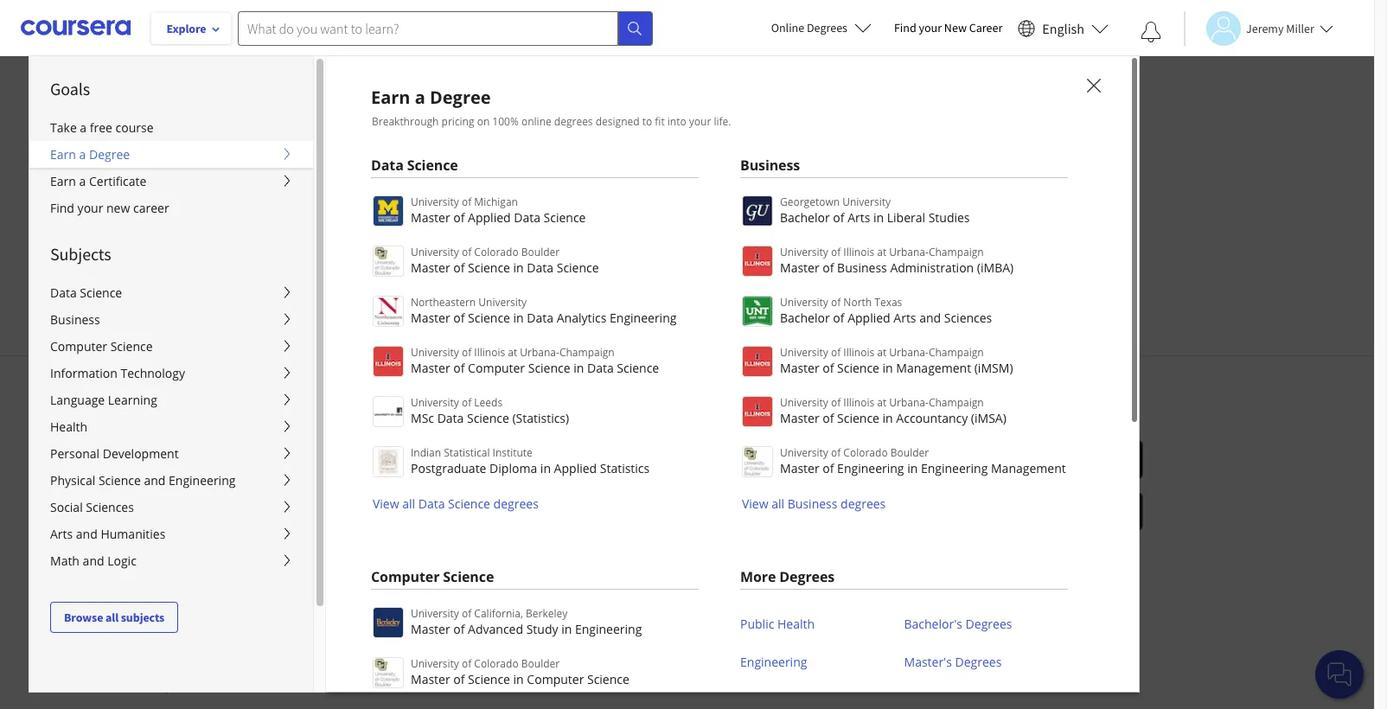 Task type: vqa. For each thing, say whether or not it's contained in the screenshot.


Task type: locate. For each thing, give the bounding box(es) containing it.
2 horizontal spatial the
[[631, 22, 650, 40]]

forward
[[568, 22, 614, 40]]

0 horizontal spatial who
[[254, 110, 279, 127]]

colorado for data science
[[474, 245, 519, 260]]

plus
[[167, 523, 188, 539]]

degrees up "statement"
[[780, 568, 835, 587]]

of inside for me, though this is just an introduction, it's provide me a lot of input regarding social media marketing. this course absolutely a stepping stone for a new learner like me who just venture marketing world.
[[437, 89, 449, 106]]

show notifications image
[[1141, 22, 1162, 42]]

is right it
[[436, 176, 445, 194]]

science inside university of illinois at urbana-champaign master of science in management (imsm)
[[837, 360, 880, 376]]

degree inside earn a degree breakthrough pricing on 100% online degrees designed to fit into your life.
[[430, 86, 491, 109]]

a up "world."
[[415, 86, 425, 109]]

learning
[[158, 2, 206, 19]]

business
[[741, 156, 800, 175], [837, 260, 887, 276], [50, 311, 100, 328], [788, 496, 838, 512]]

university inside the university of north texas bachelor of applied arts and sciences
[[780, 295, 829, 310]]

champaign
[[929, 245, 984, 260], [560, 345, 615, 360], [929, 345, 984, 360], [929, 395, 984, 410]]

2 so from the left
[[683, 176, 696, 194]]

view down "indian statistical institute logo" at the left
[[373, 496, 399, 512]]

university for master of science in management (imsm)
[[780, 345, 829, 360]]

1 horizontal spatial course.
[[681, 22, 723, 40]]

None search field
[[238, 11, 653, 45]]

public health
[[741, 616, 815, 632]]

boulder for computer science
[[521, 657, 560, 671]]

this inside for me, though this is just an introduction, it's provide me a lot of input regarding social media marketing. this course absolutely a stepping stone for a new learner like me who just venture marketing world.
[[166, 89, 187, 106]]

1 vertical spatial colorado
[[844, 446, 888, 460]]

social down physical
[[50, 499, 83, 516]]

lot
[[419, 89, 435, 106]]

1 horizontal spatial just
[[281, 110, 303, 127]]

at inside university of illinois at urbana-champaign master of science in accountancy (imsa)
[[877, 395, 887, 410]]

in
[[874, 209, 884, 226], [514, 260, 524, 276], [514, 310, 524, 326], [574, 360, 584, 376], [883, 360, 893, 376], [883, 410, 893, 426], [541, 460, 551, 477], [908, 460, 918, 477], [562, 621, 572, 638], [514, 671, 524, 688]]

list for more
[[714, 436, 861, 644]]

2 vertical spatial colorado
[[474, 657, 519, 671]]

hours.
[[609, 2, 646, 19]]

urbana- for in
[[520, 345, 560, 360]]

professional certificates link
[[119, 541, 241, 556]]

online
[[771, 20, 805, 35]]

and down than
[[336, 197, 359, 215]]

filled star image
[[89, 155, 101, 167], [103, 155, 115, 167]]

0 vertical spatial your
[[919, 20, 942, 35]]

really down the "wow!"
[[75, 22, 107, 40]]

do not sell/share link
[[714, 627, 803, 643]]

157 link
[[905, 258, 936, 300]]

all for view all data science degrees
[[402, 496, 415, 512]]

who inside "wow! had fun learning this course, i enjoyed it and even exceeded the recommended weekly hours. this is really a great start, and anke is really a top-notch lecturer, and tipping my hat to all who develop this course. looking forward to the next course."
[[373, 22, 398, 40]]

colorado
[[474, 245, 519, 260], [844, 446, 888, 460], [474, 657, 519, 671]]

applied inside the university of north texas bachelor of applied arts and sciences
[[848, 310, 891, 326]]

it's
[[322, 89, 339, 106]]

in down 3 link
[[514, 310, 524, 326]]

this
[[208, 2, 230, 19], [450, 22, 471, 40], [166, 89, 187, 106]]

master inside the university of colorado boulder master of engineering in engineering management
[[780, 460, 820, 477]]

urbana- down northeastern university master of science in data analytics engineering
[[520, 345, 560, 360]]

2 filled star image from the left
[[103, 155, 115, 167]]

your left life.
[[689, 114, 711, 129]]

management down (imsa)
[[991, 460, 1066, 477]]

data inside university of colorado boulder master of science in data science
[[527, 260, 554, 276]]

2 vertical spatial course
[[102, 176, 140, 194]]

it
[[333, 2, 341, 19]]

leadership link
[[119, 471, 175, 487]]

more for more
[[714, 395, 751, 417]]

earn a degree menu item
[[326, 55, 1388, 709]]

0 vertical spatial computer science
[[50, 338, 153, 355]]

applied inside 'indian statistical institute postgraduate diploma in applied statistics'
[[554, 460, 597, 477]]

2 horizontal spatial your
[[919, 20, 942, 35]]

business up more degrees
[[788, 496, 838, 512]]

1 horizontal spatial i
[[359, 176, 362, 194]]

1 horizontal spatial your
[[689, 114, 711, 129]]

degrees for online degrees
[[807, 20, 848, 35]]

illinois inside 'university of illinois at urbana-champaign master of computer science in data science'
[[474, 345, 505, 360]]

1 horizontal spatial me
[[388, 89, 407, 106]]

2 bachelor from the top
[[780, 310, 830, 326]]

0 horizontal spatial me
[[233, 110, 251, 127]]

0 horizontal spatial filled star image
[[75, 155, 87, 167]]

degree down take a free course
[[89, 146, 130, 163]]

0 vertical spatial who
[[373, 22, 398, 40]]

list
[[371, 194, 699, 513], [741, 194, 1068, 513], [119, 436, 266, 696], [417, 436, 564, 557], [714, 436, 861, 644], [371, 606, 699, 709], [741, 606, 1068, 709]]

university of illinois at urbana-champaign logo image for master of computer science in data science
[[373, 346, 404, 377]]

remarkably
[[448, 176, 514, 194]]

urbana- up 157
[[890, 245, 929, 260]]

at inside university of illinois at urbana-champaign master of science in management (imsm)
[[877, 345, 887, 360]]

illinois up 11
[[844, 245, 875, 260]]

this up studies in the top of the page
[[962, 174, 987, 192]]

1 vertical spatial find
[[50, 200, 74, 216]]

1 vertical spatial arts
[[894, 310, 917, 326]]

so
[[240, 176, 253, 194], [683, 176, 696, 194]]

degree for earn a degree
[[89, 146, 130, 163]]

the right exceeded
[[457, 2, 476, 19]]

1 horizontal spatial applied
[[554, 460, 597, 477]]

so left easy
[[683, 176, 696, 194]]

2 vertical spatial university of colorado boulder logo image
[[373, 657, 404, 689]]

1 horizontal spatial find
[[894, 20, 917, 35]]

0 horizontal spatial the
[[457, 2, 476, 19]]

2 course. from the left
[[681, 22, 723, 40]]

0 vertical spatial health
[[50, 419, 87, 435]]

2 horizontal spatial this
[[450, 22, 471, 40]]

this right develop at the left top of the page
[[450, 22, 471, 40]]

earn inside the 'earn a certificate' dropdown button
[[50, 173, 76, 189]]

boulder inside university of colorado boulder master of science in data science
[[521, 245, 560, 260]]

1 horizontal spatial view
[[742, 496, 769, 512]]

university of illinois at urbana-champaign logo image down northeastern university  logo
[[373, 346, 404, 377]]

university of colorado boulder logo image
[[373, 246, 404, 277], [742, 446, 773, 478], [373, 657, 404, 689]]

boulder up 3
[[521, 245, 560, 260]]

engineering link
[[741, 644, 808, 682]]

data science inside earn a degree menu item
[[371, 156, 458, 175]]

1 vertical spatial just
[[281, 110, 303, 127]]

list for data science
[[371, 194, 699, 513]]

champaign inside university of illinois at urbana-champaign master of science in accountancy (imsa)
[[929, 395, 984, 410]]

illinois inside university of illinois at urbana-champaign master of science in accountancy (imsa)
[[844, 395, 875, 410]]

applied down the 11 link
[[848, 310, 891, 326]]

information technology
[[50, 365, 185, 382]]

0 horizontal spatial social sciences
[[50, 499, 134, 516]]

0 horizontal spatial really
[[75, 22, 107, 40]]

0 horizontal spatial this
[[166, 89, 187, 106]]

4 link
[[563, 258, 594, 300]]

champaign up chevron right icon
[[929, 245, 984, 260]]

is right anke
[[853, 2, 863, 19]]

university of colorado boulder logo image for data science
[[373, 246, 404, 277]]

earn a certificate button
[[29, 168, 313, 195]]

view for data science
[[373, 496, 399, 512]]

boulder for data science
[[521, 245, 560, 260]]

list containing master of advanced study in engineering
[[371, 606, 699, 709]]

management
[[897, 360, 972, 376], [991, 460, 1066, 477]]

list containing public health
[[741, 606, 1068, 709]]

0 vertical spatial new
[[138, 110, 163, 127]]

2 horizontal spatial applied
[[848, 310, 891, 326]]

list containing master of applied data science
[[371, 194, 699, 513]]

in left accountancy
[[883, 410, 893, 426]]

arts up math
[[50, 526, 73, 542]]

regarding
[[485, 89, 541, 106]]

degree up pricing
[[430, 86, 491, 109]]

university for master of business administration (imba)
[[780, 245, 829, 260]]

degrees down the 'mastertrack®'
[[119, 575, 160, 591]]

0 vertical spatial colorado
[[474, 245, 519, 260]]

1 vertical spatial degree
[[89, 146, 130, 163]]

colorado for computer science
[[474, 657, 519, 671]]

logo of certified b corporation image
[[1042, 553, 1113, 657]]

colorado down university of illinois at urbana-champaign master of science in accountancy (imsa)
[[844, 446, 888, 460]]

0 vertical spatial degree
[[430, 86, 491, 109]]

science inside northeastern university master of science in data analytics engineering
[[468, 310, 510, 326]]

1 vertical spatial your
[[689, 114, 711, 129]]

breakthrough
[[372, 114, 439, 129]]

i inside the this course was (no offense) so much better than i expected! it is remarkably up to date and the teacher is so easy to pay attention to and grasp what she's saying. i'm super impressed and happy!
[[359, 176, 362, 194]]

university inside georgetown university bachelor of arts in liberal studies
[[843, 195, 891, 209]]

online degrees button
[[758, 9, 886, 47]]

1 horizontal spatial this
[[208, 2, 230, 19]]

1 horizontal spatial really
[[687, 2, 719, 19]]

this up into
[[685, 89, 709, 106]]

applied
[[468, 209, 511, 226], [848, 310, 891, 326], [554, 460, 597, 477]]

2 coursera from the top
[[119, 523, 164, 539]]

northeastern university master of science in data analytics engineering
[[411, 295, 677, 326]]

georgetown university bachelor of arts in liberal studies
[[780, 195, 970, 226]]

for up stone
[[75, 89, 94, 106]]

is up learner
[[190, 89, 199, 106]]

2 vertical spatial the
[[603, 176, 622, 194]]

0 vertical spatial this
[[208, 2, 230, 19]]

2 view from the left
[[742, 496, 769, 512]]

course down though at the top left of page
[[116, 119, 154, 136]]

urbana- inside university of illinois at urbana-champaign master of business administration (imba)
[[890, 245, 929, 260]]

0 vertical spatial find
[[894, 20, 917, 35]]

degrees down diploma
[[494, 496, 539, 512]]

1 vertical spatial boulder
[[891, 446, 929, 460]]

in inside 'indian statistical institute postgraduate diploma in applied statistics'
[[541, 460, 551, 477]]

1 horizontal spatial so
[[683, 176, 696, 194]]

health inside health dropdown button
[[50, 419, 87, 435]]

this up grasp
[[75, 176, 99, 194]]

arts and humanities
[[50, 526, 166, 542]]

0 horizontal spatial view
[[373, 496, 399, 512]]

social impact
[[119, 679, 187, 695]]

your left new
[[919, 20, 942, 35]]

university of illinois at urbana-champaign logo image for master of business administration (imba)
[[742, 246, 773, 277]]

0 horizontal spatial health
[[50, 419, 87, 435]]

social sciences up arts and humanities
[[50, 499, 134, 516]]

english button
[[1012, 0, 1116, 56]]

like
[[209, 110, 230, 127]]

university inside university of california, berkeley master of advanced study in engineering
[[411, 606, 459, 621]]

this up learner
[[166, 89, 187, 106]]

physical
[[50, 472, 95, 489]]

input
[[452, 89, 483, 106]]

1 vertical spatial management
[[991, 460, 1066, 477]]

illinois for management
[[844, 345, 875, 360]]

urbana-
[[890, 245, 929, 260], [520, 345, 560, 360], [890, 345, 929, 360], [890, 395, 929, 410]]

chevron right image
[[953, 271, 966, 286]]

so up super
[[240, 176, 253, 194]]

1 vertical spatial social sciences
[[741, 692, 824, 709]]

1 view from the left
[[373, 496, 399, 512]]

sciences down chevron right icon
[[944, 310, 993, 326]]

arts down ...
[[894, 310, 917, 326]]

really left great
[[687, 2, 719, 19]]

view for business
[[742, 496, 769, 512]]

earn for earn a degree
[[50, 146, 76, 163]]

offer
[[165, 454, 191, 470]]

champaign inside university of illinois at urbana-champaign master of business administration (imba)
[[929, 245, 984, 260]]

chevron left image
[[409, 271, 422, 286]]

university inside 'university of illinois at urbana-champaign master of computer science in data science'
[[411, 345, 459, 360]]

university for master of computer science in data science
[[411, 345, 459, 360]]

just left an
[[202, 89, 223, 106]]

filled star image
[[75, 155, 87, 167], [116, 155, 128, 167]]

view down terms
[[742, 496, 769, 512]]

1 vertical spatial who
[[254, 110, 279, 127]]

champaign down (imsm)
[[929, 395, 984, 410]]

arts left liberal on the right of page
[[848, 209, 871, 226]]

arts
[[848, 209, 871, 226], [894, 310, 917, 326], [50, 526, 73, 542]]

earn up the marketing
[[371, 86, 411, 109]]

michigan
[[474, 195, 518, 209]]

list containing bachelor of arts in liberal studies
[[741, 194, 1068, 513]]

university for master of science in data science
[[411, 245, 459, 260]]

0 horizontal spatial degree
[[89, 146, 130, 163]]

professional
[[119, 541, 181, 556]]

0 vertical spatial bachelor
[[780, 209, 830, 226]]

university of illinois at urbana-champaign logo image
[[742, 246, 773, 277], [373, 346, 404, 377], [742, 346, 773, 377], [742, 396, 773, 427]]

certificates down professional certificates link
[[188, 558, 245, 574]]

who down 'introduction,'
[[254, 110, 279, 127]]

filled star image up earn a certificate
[[89, 155, 101, 167]]

1 vertical spatial course
[[116, 119, 154, 136]]

business button
[[29, 306, 313, 333]]

the left teacher
[[603, 176, 622, 194]]

1 horizontal spatial filled star image
[[103, 155, 115, 167]]

master inside university of colorado boulder master of science in computer science
[[411, 671, 450, 688]]

0 vertical spatial me
[[388, 89, 407, 106]]

information technology button
[[29, 360, 313, 387]]

new down certificate
[[106, 200, 130, 216]]

me right like
[[233, 110, 251, 127]]

0 vertical spatial more
[[714, 395, 751, 417]]

data inside 'university of illinois at urbana-champaign master of computer science in data science'
[[587, 360, 614, 376]]

degrees
[[554, 114, 593, 129], [494, 496, 539, 512], [841, 496, 886, 512]]

arts inside popup button
[[50, 526, 73, 542]]

data inside university of leeds msc data science (statistics)
[[437, 410, 464, 426]]

master inside university of illinois at urbana-champaign master of science in accountancy (imsa)
[[780, 410, 820, 426]]

1 horizontal spatial social sciences
[[741, 692, 824, 709]]

1 coursera from the top
[[119, 395, 185, 417]]

the down hours. at left top
[[631, 22, 650, 40]]

social sciences down 'engineering' link
[[741, 692, 824, 709]]

list containing press
[[714, 436, 861, 644]]

university inside university of colorado boulder master of science in data science
[[411, 245, 459, 260]]

0 horizontal spatial data science
[[50, 285, 122, 301]]

master inside university of illinois at urbana-champaign master of science in management (imsm)
[[780, 360, 820, 376]]

1 horizontal spatial degrees
[[554, 114, 593, 129]]

0 horizontal spatial arts
[[50, 526, 73, 542]]

all left blog
[[402, 496, 415, 512]]

1 horizontal spatial filled star image
[[116, 155, 128, 167]]

and right the date
[[578, 176, 600, 194]]

math and logic button
[[29, 548, 313, 574]]

this up lecturer,
[[208, 2, 230, 19]]

list containing about
[[119, 436, 266, 696]]

your inside "explore menu" element
[[77, 200, 103, 216]]

explore menu element
[[29, 56, 313, 633]]

1 bachelor from the top
[[780, 209, 830, 226]]

1 vertical spatial more
[[741, 568, 776, 587]]

tipping
[[255, 22, 296, 40]]

community
[[417, 395, 503, 417]]

0 vertical spatial applied
[[468, 209, 511, 226]]

university inside university of illinois at urbana-champaign master of science in management (imsm)
[[780, 345, 829, 360]]

colorado inside university of colorado boulder master of science in data science
[[474, 245, 519, 260]]

to left pay
[[728, 176, 740, 194]]

in inside 'university of illinois at urbana-champaign master of computer science in data science'
[[574, 360, 584, 376]]

0 horizontal spatial find
[[50, 200, 74, 216]]

your for find your new career
[[77, 200, 103, 216]]

2 vertical spatial applied
[[554, 460, 597, 477]]

computer science button
[[29, 333, 313, 360]]

bachelor inside the university of north texas bachelor of applied arts and sciences
[[780, 310, 830, 326]]

1 vertical spatial certificates
[[188, 558, 245, 574]]

1 vertical spatial new
[[106, 200, 130, 216]]

degrees up the master's degrees
[[966, 616, 1013, 632]]

degree inside dropdown button
[[89, 146, 130, 163]]

in right diploma
[[541, 460, 551, 477]]

management up accountancy
[[897, 360, 972, 376]]

engineering down sell/share on the right of page
[[741, 654, 808, 670]]

boulder down study
[[521, 657, 560, 671]]

0 horizontal spatial social
[[50, 499, 83, 516]]

master
[[411, 209, 450, 226], [411, 260, 450, 276], [780, 260, 820, 276], [411, 310, 450, 326], [411, 360, 450, 376], [780, 360, 820, 376], [780, 410, 820, 426], [780, 460, 820, 477], [411, 621, 450, 638], [411, 671, 450, 688]]

0 horizontal spatial management
[[897, 360, 972, 376]]

degrees down bachelor's degrees link
[[956, 654, 1002, 670]]

0 horizontal spatial new
[[106, 200, 130, 216]]

find left grasp
[[50, 200, 74, 216]]

i right than
[[359, 176, 362, 194]]

download on the app store image
[[1012, 440, 1143, 479]]

computer down study
[[527, 671, 584, 688]]

course up what
[[102, 176, 140, 194]]

list for more degrees
[[741, 606, 1068, 709]]

1 vertical spatial data science
[[50, 285, 122, 301]]

urbana- for (imba)
[[890, 245, 929, 260]]

computer science down blog link
[[371, 568, 494, 587]]

course up life.
[[711, 89, 750, 106]]

logic
[[107, 553, 137, 569]]

0 vertical spatial management
[[897, 360, 972, 376]]

boulder
[[521, 245, 560, 260], [891, 446, 929, 460], [521, 657, 560, 671]]

filled star image up certificate
[[116, 155, 128, 167]]

press link
[[714, 437, 741, 452]]

business inside dropdown button
[[50, 311, 100, 328]]

157
[[910, 270, 931, 287]]

earn down the take
[[50, 146, 76, 163]]

list item
[[714, 505, 861, 523]]

engineering right berkeley
[[575, 621, 642, 638]]

all down even
[[356, 22, 370, 40]]

course. down recommended at the top left of page
[[474, 22, 516, 40]]

earn a certificate
[[50, 173, 147, 189]]

even
[[369, 2, 396, 19]]

find inside "explore menu" element
[[50, 200, 74, 216]]

1 vertical spatial health
[[778, 616, 815, 632]]

2 vertical spatial sciences
[[776, 692, 824, 709]]

new
[[945, 20, 967, 35]]

1 horizontal spatial degree
[[430, 86, 491, 109]]

boulder inside university of colorado boulder master of science in computer science
[[521, 657, 560, 671]]

1 vertical spatial applied
[[848, 310, 891, 326]]

champaign inside university of illinois at urbana-champaign master of science in management (imsm)
[[929, 345, 984, 360]]

university of north texas logo image
[[742, 296, 773, 327]]

champaign for accountancy
[[929, 395, 984, 410]]

0 vertical spatial i
[[277, 2, 281, 19]]

0 vertical spatial certificates
[[184, 541, 241, 556]]

all for view all business degrees
[[772, 496, 785, 512]]

1 horizontal spatial computer science
[[371, 568, 494, 587]]

language learning
[[50, 392, 157, 408]]

degree for earn a degree breakthrough pricing on 100% online degrees designed to fit into your life.
[[430, 86, 491, 109]]

0 horizontal spatial so
[[240, 176, 253, 194]]

0 horizontal spatial i
[[277, 2, 281, 19]]

degrees link
[[119, 575, 160, 591]]

1 horizontal spatial health
[[778, 616, 815, 632]]

(imsa)
[[971, 410, 1007, 426]]

find for find your new career
[[894, 20, 917, 35]]

a up earn a certificate
[[79, 146, 86, 163]]

diploma
[[490, 460, 537, 477]]

at
[[877, 245, 887, 260], [508, 345, 518, 360], [877, 345, 887, 360], [877, 395, 887, 410]]

university inside the university of colorado boulder master of engineering in engineering management
[[780, 446, 829, 460]]

coursera
[[119, 395, 185, 417], [119, 523, 164, 539]]

computer inside university of colorado boulder master of science in computer science
[[527, 671, 584, 688]]

computer up leeds
[[468, 360, 525, 376]]

social for social impact link
[[119, 679, 150, 695]]

2 horizontal spatial social
[[741, 692, 773, 709]]

privacy link
[[714, 489, 751, 504]]

0 vertical spatial really
[[687, 2, 719, 19]]

science inside data science popup button
[[80, 285, 122, 301]]

2 vertical spatial boulder
[[521, 657, 560, 671]]

in right study
[[562, 621, 572, 638]]

coursera down technology on the left of the page
[[119, 395, 185, 417]]

the
[[457, 2, 476, 19], [631, 22, 650, 40], [603, 176, 622, 194]]

1 vertical spatial bachelor
[[780, 310, 830, 326]]

0 vertical spatial course
[[711, 89, 750, 106]]

2020
[[263, 154, 287, 170]]

1 horizontal spatial who
[[373, 22, 398, 40]]

data science inside popup button
[[50, 285, 122, 301]]

northeastern
[[411, 295, 476, 310]]

1 vertical spatial really
[[75, 22, 107, 40]]

champaign inside 'university of illinois at urbana-champaign master of computer science in data science'
[[560, 345, 615, 360]]

georgetown university logo image
[[742, 196, 773, 227]]

champaign down analytics
[[560, 345, 615, 360]]

0 horizontal spatial computer science
[[50, 338, 153, 355]]

list for computer science
[[371, 606, 699, 709]]

your
[[919, 20, 942, 35], [689, 114, 711, 129], [77, 200, 103, 216]]

business up pay
[[741, 156, 800, 175]]

university inside university of illinois at urbana-champaign master of business administration (imba)
[[780, 245, 829, 260]]

university inside the university of michigan master of applied data science
[[411, 195, 459, 209]]

illinois for (imba)
[[844, 245, 875, 260]]

1 vertical spatial sciences
[[86, 499, 134, 516]]

1 vertical spatial university of colorado boulder logo image
[[742, 446, 773, 478]]

university inside university of leeds msc data science (statistics)
[[411, 395, 459, 410]]

to right up
[[534, 176, 546, 194]]

weekly
[[566, 2, 606, 19]]

data science up it
[[371, 156, 458, 175]]

in inside university of california, berkeley master of advanced study in engineering
[[562, 621, 572, 638]]

urbana- inside university of illinois at urbana-champaign master of science in management (imsm)
[[890, 345, 929, 360]]

degrees inside earn a degree breakthrough pricing on 100% online degrees designed to fit into your life.
[[554, 114, 593, 129]]

university inside northeastern university master of science in data analytics engineering
[[479, 295, 527, 310]]

about
[[119, 437, 149, 452]]

illinois inside university of illinois at urbana-champaign master of science in management (imsm)
[[844, 345, 875, 360]]

boulder down accountancy
[[891, 446, 929, 460]]

0 horizontal spatial just
[[202, 89, 223, 106]]

2 vertical spatial your
[[77, 200, 103, 216]]

in up university of illinois at urbana-champaign master of science in accountancy (imsa)
[[883, 360, 893, 376]]

0 vertical spatial boulder
[[521, 245, 560, 260]]

management inside the university of colorado boulder master of engineering in engineering management
[[991, 460, 1066, 477]]

university of illinois at urbana-champaign logo image for master of science in accountancy (imsa)
[[742, 396, 773, 427]]

a left top-
[[109, 22, 116, 40]]

0 horizontal spatial filled star image
[[89, 155, 101, 167]]

health button
[[29, 414, 313, 440]]

find your new career link
[[29, 195, 313, 221]]

course inside take a free course "link"
[[116, 119, 154, 136]]

social
[[50, 499, 83, 516], [119, 679, 150, 695], [741, 692, 773, 709]]

1 horizontal spatial management
[[991, 460, 1066, 477]]

university of illinois at urbana-champaign master of science in management (imsm)
[[780, 345, 1014, 376]]

1
[[451, 270, 458, 287]]

careers
[[119, 489, 157, 504]]

is
[[675, 2, 685, 19], [853, 2, 863, 19], [190, 89, 199, 106], [990, 174, 1000, 192], [436, 176, 445, 194], [671, 176, 680, 194]]

in down advanced
[[514, 671, 524, 688]]

list containing learners
[[417, 436, 564, 557]]

it
[[425, 176, 433, 194]]

government
[[138, 610, 201, 625]]

8
[[741, 270, 748, 287]]

in down analytics
[[574, 360, 584, 376]]

articles
[[714, 558, 752, 574]]

0 vertical spatial social sciences
[[50, 499, 134, 516]]

social sciences inside earn a degree menu item
[[741, 692, 824, 709]]

all right "privacy"
[[772, 496, 785, 512]]

2 horizontal spatial sciences
[[944, 310, 993, 326]]

degrees down social
[[554, 114, 593, 129]]



Task type: describe. For each thing, give the bounding box(es) containing it.
this inside the this course was (no offense) so much better than i expected! it is remarkably up to date and the teacher is so easy to pay attention to and grasp what she's saying. i'm super impressed and happy!
[[75, 176, 99, 194]]

champaign for management
[[929, 345, 984, 360]]

a left lot
[[409, 89, 416, 106]]

bachelor inside georgetown university bachelor of arts in liberal studies
[[780, 209, 830, 226]]

to down hours. at left top
[[616, 22, 628, 40]]

champaign for in
[[560, 345, 615, 360]]

this inside for me, though this is just an introduction, it's provide me a lot of input regarding social media marketing. this course absolutely a stepping stone for a new learner like me who just venture marketing world.
[[685, 89, 709, 106]]

dec
[[230, 154, 249, 170]]

illinois for in
[[474, 345, 505, 360]]

for up for campus link
[[119, 610, 136, 625]]

indian statistical institute logo image
[[373, 446, 404, 478]]

to right hat
[[341, 22, 353, 40]]

who inside for me, though this is just an introduction, it's provide me a lot of input regarding social media marketing. this course absolutely a stepping stone for a new learner like me who just venture marketing world.
[[254, 110, 279, 127]]

modern
[[714, 610, 753, 625]]

a left great
[[722, 2, 729, 19]]

physical science and engineering
[[50, 472, 236, 489]]

management inside university of illinois at urbana-champaign master of science in management (imsm)
[[897, 360, 972, 376]]

4
[[575, 270, 582, 287]]

jessica
[[166, 154, 202, 170]]

1 so from the left
[[240, 176, 253, 194]]

a left stepping
[[816, 89, 823, 106]]

language
[[50, 392, 105, 408]]

a inside the 'earn a certificate' dropdown button
[[79, 173, 86, 189]]

northeastern university  logo image
[[373, 296, 404, 327]]

list for community
[[417, 436, 564, 557]]

earn a degree group
[[29, 55, 1388, 709]]

science inside computer science dropdown button
[[110, 338, 153, 355]]

course,
[[233, 2, 275, 19]]

illinois for accountancy
[[844, 395, 875, 410]]

sell/share
[[751, 627, 803, 643]]

helpful
[[1003, 174, 1045, 192]]

and up georgetown university bachelor of arts in liberal studies
[[837, 176, 859, 194]]

great
[[732, 2, 762, 19]]

your for find your new career
[[919, 20, 942, 35]]

0 vertical spatial just
[[202, 89, 223, 106]]

a
[[205, 154, 211, 170]]

and up math and logic
[[76, 526, 98, 542]]

is up next on the left
[[675, 2, 685, 19]]

view all business degrees link
[[741, 496, 886, 512]]

bachelor's
[[904, 616, 963, 632]]

expected!
[[365, 176, 422, 194]]

(imba)
[[977, 260, 1014, 276]]

at for in
[[508, 345, 518, 360]]

pay
[[743, 176, 764, 194]]

stepping
[[826, 89, 876, 106]]

fit
[[655, 114, 665, 129]]

accountancy
[[897, 410, 968, 426]]

computer inside computer science dropdown button
[[50, 338, 107, 355]]

degrees for bachelor's degrees
[[966, 616, 1013, 632]]

health inside public health link
[[778, 616, 815, 632]]

university for bachelor of applied arts and sciences
[[780, 295, 829, 310]]

university of leeds logo image
[[373, 396, 404, 427]]

data inside popup button
[[50, 285, 77, 301]]

3 link
[[522, 258, 553, 300]]

up
[[517, 176, 532, 194]]

new inside find your new career link
[[106, 200, 130, 216]]

new inside for me, though this is just an introduction, it's provide me a lot of input regarding social media marketing. this course absolutely a stepping stone for a new learner like me who just venture marketing world.
[[138, 110, 163, 127]]

and inside the university of north texas bachelor of applied arts and sciences
[[920, 310, 941, 326]]

coursera inside about what we offer leadership careers catalog coursera plus professional certificates mastertrack® certificates degrees for enterprise for government for campus
[[119, 523, 164, 539]]

1 course. from the left
[[474, 22, 516, 40]]

master inside northeastern university master of science in data analytics engineering
[[411, 310, 450, 326]]

more for more degrees
[[741, 568, 776, 587]]

public
[[741, 616, 775, 632]]

social sciences inside "popup button"
[[50, 499, 134, 516]]

saying.
[[173, 197, 214, 215]]

sciences inside the university of north texas bachelor of applied arts and sciences
[[944, 310, 993, 326]]

earn a degree
[[50, 146, 130, 163]]

development
[[103, 446, 179, 462]]

master's degrees
[[904, 654, 1002, 670]]

beta
[[417, 471, 440, 487]]

university for master of advanced study in engineering
[[411, 606, 459, 621]]

university of illinois at urbana-champaign master of computer science in data science
[[411, 345, 659, 376]]

not
[[731, 627, 749, 643]]

list for coursera
[[119, 436, 266, 696]]

university for master of science in computer science
[[411, 657, 459, 671]]

course inside for me, though this is just an introduction, it's provide me a lot of input regarding social media marketing. this course absolutely a stepping stone for a new learner like me who just venture marketing world.
[[711, 89, 750, 106]]

master inside university of california, berkeley master of advanced study in engineering
[[411, 621, 450, 638]]

close image
[[1083, 74, 1106, 97]]

computer inside 'university of illinois at urbana-champaign master of computer science in data science'
[[468, 360, 525, 376]]

a right for
[[129, 110, 136, 127]]

engineering down accountancy
[[921, 460, 988, 477]]

for down browse all subjects
[[119, 627, 136, 643]]

science inside the university of michigan master of applied data science
[[544, 209, 586, 226]]

mastertrack®
[[119, 558, 185, 574]]

sciences inside "popup button"
[[86, 499, 134, 516]]

than
[[329, 176, 356, 194]]

grasp
[[75, 197, 107, 215]]

i inside "wow! had fun learning this course, i enjoyed it and even exceeded the recommended weekly hours. this is really a great start, and anke is really a top-notch lecturer, and tipping my hat to all who develop this course. looking forward to the next course."
[[277, 2, 281, 19]]

by jessica a • dec 1, 2020
[[151, 154, 287, 170]]

personal development
[[50, 446, 179, 462]]

university of leeds msc data science (statistics)
[[411, 395, 569, 426]]

more degrees
[[741, 568, 835, 587]]

me,
[[97, 89, 118, 106]]

1 filled star image from the left
[[75, 155, 87, 167]]

university of colorado boulder master of engineering in engineering management
[[780, 446, 1066, 477]]

What do you want to learn? text field
[[238, 11, 619, 45]]

your inside earn a degree breakthrough pricing on 100% online degrees designed to fit into your life.
[[689, 114, 711, 129]]

easy
[[699, 176, 725, 194]]

computer up university of california, berkeley logo
[[371, 568, 440, 587]]

personal
[[50, 446, 100, 462]]

urbana- for accountancy
[[890, 395, 929, 410]]

institute
[[493, 446, 533, 460]]

university of california, berkeley logo image
[[373, 607, 404, 638]]

a inside take a free course "link"
[[80, 119, 87, 136]]

personal development button
[[29, 440, 313, 467]]

of inside georgetown university bachelor of arts in liberal studies
[[833, 209, 845, 226]]

next
[[653, 22, 678, 40]]

browse all subjects
[[64, 610, 164, 625]]

indian
[[411, 446, 441, 460]]

university for master of engineering in engineering management
[[780, 446, 829, 460]]

data inside the university of michigan master of applied data science
[[514, 209, 541, 226]]

1 filled star image from the left
[[89, 155, 101, 167]]

computer science inside earn a degree menu item
[[371, 568, 494, 587]]

2 horizontal spatial degrees
[[841, 496, 886, 512]]

at for accountancy
[[877, 395, 887, 410]]

the inside the this course was (no offense) so much better than i expected! it is remarkably up to date and the teacher is so easy to pay attention to and grasp what she's saying. i'm super impressed and happy!
[[603, 176, 622, 194]]

list for business
[[741, 194, 1068, 513]]

translators link
[[417, 489, 473, 504]]

master inside 'university of illinois at urbana-champaign master of computer science in data science'
[[411, 360, 450, 376]]

physical science and engineering button
[[29, 467, 313, 494]]

statistics
[[600, 460, 650, 477]]

data science button
[[29, 279, 313, 306]]

0 horizontal spatial degrees
[[494, 496, 539, 512]]

language learning button
[[29, 387, 313, 414]]

all for browse all subjects
[[106, 610, 119, 625]]

at for management
[[877, 345, 887, 360]]

in inside university of illinois at urbana-champaign master of science in management (imsm)
[[883, 360, 893, 376]]

engineering down university of illinois at urbana-champaign master of science in accountancy (imsa)
[[837, 460, 904, 477]]

arts inside the university of north texas bachelor of applied arts and sciences
[[894, 310, 917, 326]]

champaign for (imba)
[[929, 245, 984, 260]]

for government link
[[119, 610, 201, 625]]

find your new career link
[[886, 17, 1012, 39]]

(no
[[168, 176, 188, 194]]

in inside the university of colorado boulder master of engineering in engineering management
[[908, 460, 918, 477]]

social inside "popup button"
[[50, 499, 83, 516]]

8 link
[[729, 258, 760, 300]]

1 vertical spatial me
[[233, 110, 251, 127]]

to inside earn a degree breakthrough pricing on 100% online degrees designed to fit into your life.
[[643, 114, 652, 129]]

to up georgetown
[[822, 176, 834, 194]]

is right teacher
[[671, 176, 680, 194]]

this inside "wow! had fun learning this course, i enjoyed it and even exceeded the recommended weekly hours. this is really a great start, and anke is really a top-notch lecturer, and tipping my hat to all who develop this course. looking forward to the next course."
[[648, 2, 673, 19]]

for down degrees link
[[119, 593, 136, 608]]

marketing
[[353, 110, 412, 127]]

get it on google play image
[[1012, 492, 1143, 531]]

and right it
[[344, 2, 366, 19]]

campus
[[138, 627, 179, 643]]

applied for bachelor of applied arts and sciences
[[848, 310, 891, 326]]

subjects
[[121, 610, 164, 625]]

earn for earn a degree breakthrough pricing on 100% online degrees designed to fit into your life.
[[371, 86, 411, 109]]

is inside for me, though this is just an introduction, it's provide me a lot of input regarding social media marketing. this course absolutely a stepping stone for a new learner like me who just venture marketing world.
[[190, 89, 199, 106]]

terms
[[714, 471, 745, 487]]

engineering inside university of california, berkeley master of advanced study in engineering
[[575, 621, 642, 638]]

3
[[534, 270, 541, 287]]

all inside "wow! had fun learning this course, i enjoyed it and even exceeded the recommended weekly hours. this is really a great start, and anke is really a top-notch lecturer, and tipping my hat to all who develop this course. looking forward to the next course."
[[356, 22, 370, 40]]

blog link
[[417, 506, 439, 522]]

public health link
[[741, 606, 815, 644]]

career
[[970, 20, 1003, 35]]

social for social sciences link
[[741, 692, 773, 709]]

statement
[[795, 610, 848, 625]]

1,
[[251, 154, 260, 170]]

about link
[[119, 437, 149, 452]]

master inside the university of michigan master of applied data science
[[411, 209, 450, 226]]

for inside for me, though this is just an introduction, it's provide me a lot of input regarding social media marketing. this course absolutely a stepping stone for a new learner like me who just venture marketing world.
[[75, 89, 94, 106]]

testers
[[442, 471, 478, 487]]

degrees for master's degrees
[[956, 654, 1002, 670]]

analytics
[[557, 310, 607, 326]]

1 vertical spatial the
[[631, 22, 650, 40]]

9
[[783, 270, 790, 287]]

browse all subjects button
[[50, 602, 178, 633]]

terms link
[[714, 471, 745, 487]]

though
[[121, 89, 163, 106]]

into
[[668, 114, 687, 129]]

university of illinois at urbana-champaign master of business administration (imba)
[[780, 245, 1014, 276]]

at for (imba)
[[877, 245, 887, 260]]

this inside button
[[962, 174, 987, 192]]

in inside university of illinois at urbana-champaign master of science in accountancy (imsa)
[[883, 410, 893, 426]]

explore button
[[151, 13, 231, 44]]

chat with us image
[[1326, 661, 1354, 689]]

university for master of applied data science
[[411, 195, 459, 209]]

university of colorado boulder master of science in computer science
[[411, 657, 630, 688]]

university of illinois at urbana-champaign logo image for master of science in management (imsm)
[[742, 346, 773, 377]]

degrees for more degrees
[[780, 568, 835, 587]]

of inside northeastern university master of science in data analytics engineering
[[454, 310, 465, 326]]

what
[[119, 454, 145, 470]]

an
[[226, 89, 240, 106]]

earn for earn a certificate
[[50, 173, 76, 189]]

date
[[549, 176, 575, 194]]

data inside northeastern university master of science in data analytics engineering
[[527, 310, 554, 326]]

and down what we offer link
[[144, 472, 166, 489]]

for enterprise link
[[119, 593, 190, 608]]

university for master of science in accountancy (imsa)
[[780, 395, 829, 410]]

leeds
[[474, 395, 503, 410]]

miller
[[1287, 20, 1315, 36]]

and left logic
[[83, 553, 104, 569]]

university for msc data science (statistics)
[[411, 395, 459, 410]]

applied for postgraduate diploma in applied statistics
[[554, 460, 597, 477]]

humanities
[[101, 526, 166, 542]]

master inside university of colorado boulder master of science in data science
[[411, 260, 450, 276]]

of inside university of leeds msc data science (statistics)
[[462, 395, 472, 410]]

1 vertical spatial this
[[450, 22, 471, 40]]

catalog
[[119, 506, 158, 522]]

applied inside the university of michigan master of applied data science
[[468, 209, 511, 226]]

leadership
[[119, 471, 175, 487]]

0 vertical spatial the
[[457, 2, 476, 19]]

1 horizontal spatial sciences
[[776, 692, 824, 709]]

find your new career
[[894, 20, 1003, 35]]

in inside university of colorado boulder master of science in data science
[[514, 260, 524, 276]]

colorado inside the university of colorado boulder master of engineering in engineering management
[[844, 446, 888, 460]]

engineering inside northeastern university master of science in data analytics engineering
[[610, 310, 677, 326]]

a inside earn a degree dropdown button
[[79, 146, 86, 163]]

urbana- for management
[[890, 345, 929, 360]]

a inside earn a degree breakthrough pricing on 100% online degrees designed to fit into your life.
[[415, 86, 425, 109]]

and down the course,
[[230, 22, 252, 40]]

course inside the this course was (no offense) so much better than i expected! it is remarkably up to date and the teacher is so easy to pay attention to and grasp what she's saying. i'm super impressed and happy!
[[102, 176, 140, 194]]

boulder inside the university of colorado boulder master of engineering in engineering management
[[891, 446, 929, 460]]

2 filled star image from the left
[[116, 155, 128, 167]]

arts inside georgetown university bachelor of arts in liberal studies
[[848, 209, 871, 226]]

master inside university of illinois at urbana-champaign master of business administration (imba)
[[780, 260, 820, 276]]

subjects
[[50, 243, 111, 265]]

science inside university of illinois at urbana-champaign master of science in accountancy (imsa)
[[837, 410, 880, 426]]

in inside northeastern university master of science in data analytics engineering
[[514, 310, 524, 326]]

degrees inside about what we offer leadership careers catalog coursera plus professional certificates mastertrack® certificates degrees for enterprise for government for campus
[[119, 575, 160, 591]]

media
[[580, 89, 616, 106]]

in inside georgetown university bachelor of arts in liberal studies
[[874, 209, 884, 226]]

coursera image
[[21, 14, 131, 42]]

computer science inside dropdown button
[[50, 338, 153, 355]]

find for find your new career
[[50, 200, 74, 216]]

science inside university of leeds msc data science (statistics)
[[467, 410, 509, 426]]

directory
[[714, 575, 761, 591]]

jeremy miller button
[[1184, 11, 1334, 45]]

engineering inside popup button
[[169, 472, 236, 489]]

is inside button
[[990, 174, 1000, 192]]

business inside university of illinois at urbana-champaign master of business administration (imba)
[[837, 260, 887, 276]]

social sciences button
[[29, 494, 313, 521]]

university of colorado boulder logo image for computer science
[[373, 657, 404, 689]]

science inside the physical science and engineering popup button
[[99, 472, 141, 489]]

in inside university of colorado boulder master of science in computer science
[[514, 671, 524, 688]]

and up online degrees
[[797, 2, 819, 19]]

university of michigan logo image
[[373, 196, 404, 227]]



